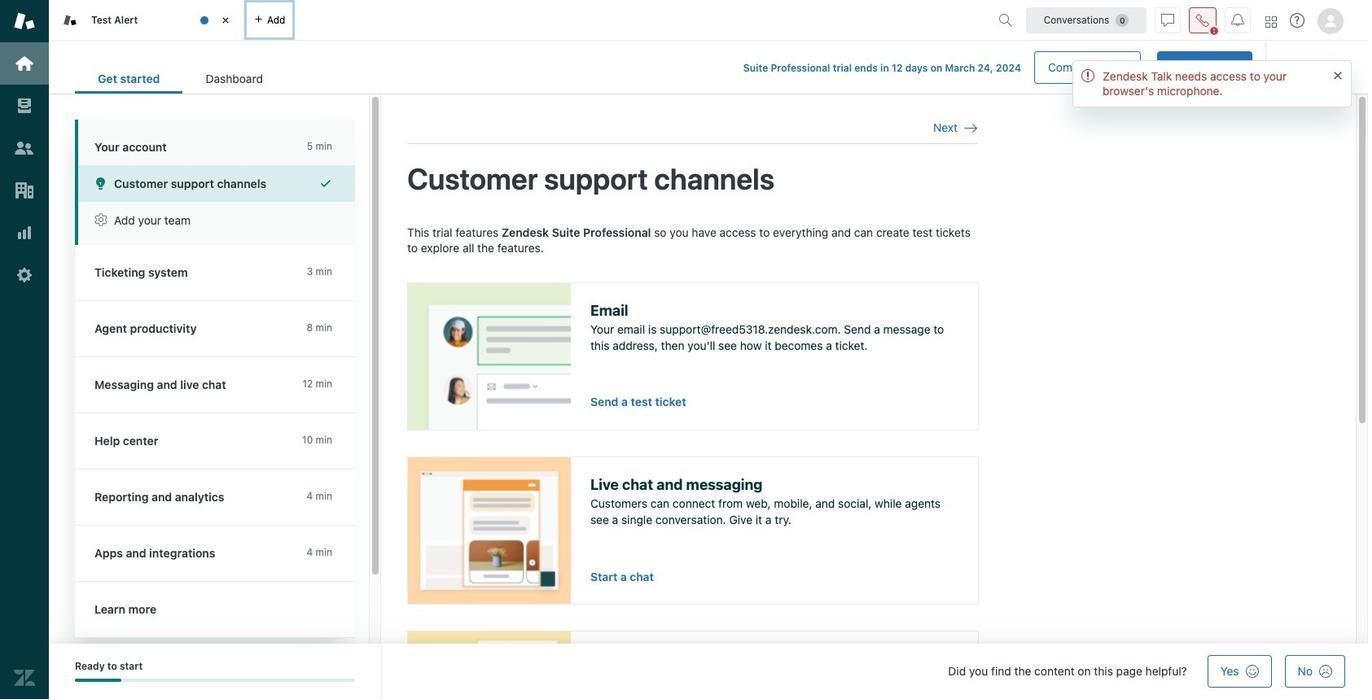 Task type: vqa. For each thing, say whether or not it's contained in the screenshot.
Get Started icon
yes



Task type: describe. For each thing, give the bounding box(es) containing it.
button displays agent's chat status as invisible. image
[[1161, 13, 1174, 26]]

zendesk support image
[[14, 11, 35, 32]]

get help image
[[1290, 13, 1305, 28]]

views image
[[14, 95, 35, 116]]

example of email conversation inside of the ticketing system and the customer is asking the agent about reimbursement policy. image
[[408, 283, 571, 430]]

get started image
[[14, 53, 35, 74]]

example of how the agent accepts an incoming phone call as well as how to log the details of the call. image
[[408, 632, 571, 699]]

close image
[[217, 12, 234, 29]]

March 24, 2024 text field
[[945, 62, 1021, 74]]



Task type: locate. For each thing, give the bounding box(es) containing it.
1 vertical spatial tab
[[183, 64, 286, 94]]

customers image
[[14, 138, 35, 159]]

footer
[[49, 644, 1368, 699]]

reporting image
[[14, 222, 35, 243]]

notifications image
[[1231, 13, 1244, 26]]

organizations image
[[14, 180, 35, 201]]

tab list
[[75, 64, 286, 94]]

zendesk products image
[[1265, 16, 1277, 27]]

zendesk image
[[14, 668, 35, 689]]

tabs tab list
[[49, 0, 992, 41]]

example of conversation inside of messaging and the customer is asking the agent about changing the size of the retail order. image
[[408, 457, 571, 604]]

region
[[407, 224, 979, 699]]

main element
[[0, 0, 49, 699]]

tab
[[49, 0, 244, 41], [183, 64, 286, 94]]

heading
[[75, 120, 355, 165]]

0 vertical spatial tab
[[49, 0, 244, 41]]

content-title region
[[407, 161, 977, 198]]

progress bar image
[[75, 679, 122, 683]]

admin image
[[14, 265, 35, 286]]

progress-bar progress bar
[[75, 679, 355, 683]]



